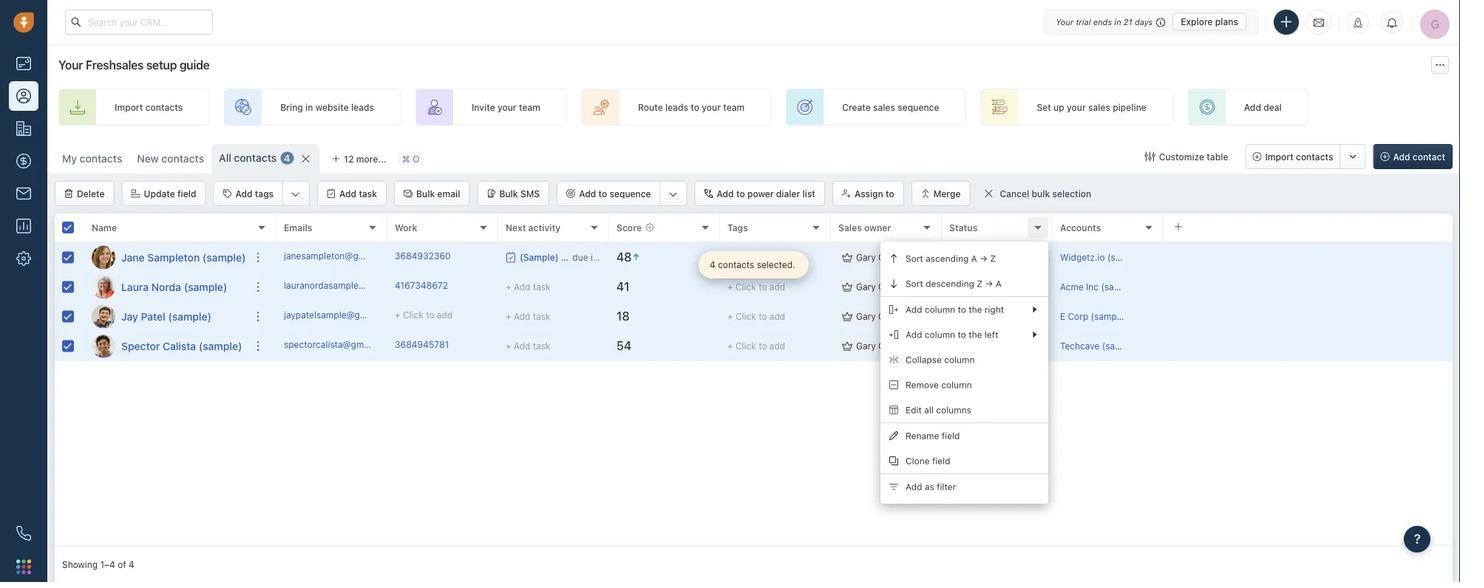 Task type: locate. For each thing, give the bounding box(es) containing it.
→ for a
[[985, 279, 993, 289]]

0 horizontal spatial import
[[115, 102, 143, 112]]

(sample) inside spector calista (sample) link
[[199, 340, 242, 352]]

3 cell from the top
[[1164, 302, 1453, 331]]

1 vertical spatial import
[[1265, 152, 1294, 162]]

a inside menu item
[[996, 279, 1002, 289]]

press space to deselect this row. row
[[55, 243, 277, 273], [277, 243, 1453, 273], [55, 273, 277, 302], [277, 273, 1453, 302], [55, 302, 277, 332], [277, 302, 1453, 332], [55, 332, 277, 362], [277, 332, 1453, 362]]

import down your freshsales setup guide
[[115, 102, 143, 112]]

add task
[[339, 189, 377, 199]]

phone element
[[9, 519, 38, 549]]

qualified up right
[[966, 282, 1003, 292]]

0 horizontal spatial in
[[305, 102, 313, 112]]

to inside group
[[599, 189, 607, 199]]

1 horizontal spatial in
[[1115, 17, 1121, 27]]

bulk
[[416, 189, 435, 199], [499, 189, 518, 199]]

1 horizontal spatial new
[[966, 252, 984, 263]]

leads right website
[[351, 102, 374, 112]]

add inside menu item
[[906, 482, 922, 492]]

1 vertical spatial container_wx8msf4aqz5i3rn1 image
[[842, 312, 853, 322]]

collapse column
[[906, 355, 975, 365]]

12 more... button
[[323, 149, 395, 169]]

the for left
[[969, 330, 982, 340]]

1 row group from the left
[[55, 243, 277, 362]]

+ click to add for 18
[[728, 312, 785, 322]]

1 vertical spatial + add task
[[506, 312, 551, 322]]

1 horizontal spatial your
[[702, 102, 721, 112]]

1 vertical spatial your
[[58, 58, 83, 72]]

4167348672 link
[[395, 279, 448, 295]]

container_wx8msf4aqz5i3rn1 image for 54
[[842, 341, 853, 352]]

0 horizontal spatial leads
[[351, 102, 374, 112]]

cell
[[1164, 243, 1453, 272], [1164, 273, 1453, 302], [1164, 302, 1453, 331], [1164, 332, 1453, 361]]

0 horizontal spatial sales
[[873, 102, 895, 112]]

a right ascending
[[971, 254, 977, 264]]

bulk for bulk email
[[416, 189, 435, 199]]

0 horizontal spatial a
[[971, 254, 977, 264]]

press space to deselect this row. row containing spector calista (sample)
[[55, 332, 277, 362]]

rename field menu item
[[881, 424, 1049, 449]]

0 vertical spatial 4
[[284, 153, 290, 163]]

add
[[1244, 102, 1261, 112], [1394, 152, 1411, 162], [235, 189, 253, 199], [339, 189, 357, 199], [579, 189, 596, 199], [717, 189, 734, 199], [514, 282, 530, 292], [906, 305, 922, 315], [514, 312, 530, 322], [906, 330, 922, 340], [514, 341, 530, 352], [906, 482, 922, 492]]

edit
[[906, 405, 922, 416]]

1 + add task from the top
[[506, 282, 551, 292]]

0 vertical spatial in
[[1115, 17, 1121, 27]]

0 horizontal spatial 4
[[129, 560, 134, 570]]

contact
[[1413, 152, 1446, 162]]

import for the import contacts button
[[1265, 152, 1294, 162]]

column up columns
[[942, 380, 972, 390]]

field
[[177, 189, 196, 199], [942, 431, 960, 441], [932, 456, 951, 467]]

your left trial
[[1056, 17, 1074, 27]]

(sample)
[[202, 251, 246, 264], [1108, 252, 1144, 263], [184, 281, 227, 293], [1101, 282, 1138, 292], [168, 311, 211, 323], [1091, 312, 1128, 322], [199, 340, 242, 352], [1102, 341, 1139, 352]]

sort inside menu item
[[906, 279, 923, 289]]

sort for sort descending z → a
[[906, 279, 923, 289]]

the left left
[[969, 330, 982, 340]]

1 vertical spatial 4
[[710, 260, 716, 270]]

sequence up score
[[610, 189, 651, 199]]

(sample) for spector calista (sample)
[[199, 340, 242, 352]]

4 cell from the top
[[1164, 332, 1453, 361]]

→ up right
[[985, 279, 993, 289]]

row group containing jane sampleton (sample)
[[55, 243, 277, 362]]

gary for 18
[[856, 312, 876, 322]]

your right route
[[702, 102, 721, 112]]

menu containing sort ascending a → z
[[881, 242, 1049, 504]]

sort left descending
[[906, 279, 923, 289]]

12 more...
[[344, 154, 387, 164]]

jaypatelsample@gmail.com link
[[284, 309, 397, 325]]

add for add task
[[339, 189, 357, 199]]

1 horizontal spatial leads
[[665, 102, 688, 112]]

container_wx8msf4aqz5i3rn1 image
[[984, 189, 994, 199], [506, 253, 516, 263], [842, 253, 853, 263], [842, 282, 853, 292]]

2 cell from the top
[[1164, 273, 1453, 302]]

0 horizontal spatial your
[[58, 58, 83, 72]]

(sample) right corp at the bottom right of the page
[[1091, 312, 1128, 322]]

menu
[[881, 242, 1049, 504]]

+
[[728, 252, 733, 263], [728, 282, 733, 292], [506, 282, 511, 292], [395, 310, 400, 320], [728, 312, 733, 322], [506, 312, 511, 322], [728, 341, 733, 352], [506, 341, 511, 352]]

new
[[137, 153, 159, 165], [966, 252, 984, 263]]

1 vertical spatial sort
[[906, 279, 923, 289]]

2 sort from the top
[[906, 279, 923, 289]]

0 vertical spatial sequence
[[898, 102, 939, 112]]

1 horizontal spatial z
[[990, 254, 996, 264]]

0 vertical spatial your
[[1056, 17, 1074, 27]]

collapse column menu item
[[881, 348, 1049, 373]]

1 horizontal spatial bulk
[[499, 189, 518, 199]]

0 vertical spatial new
[[137, 153, 159, 165]]

2 orlando from the top
[[879, 282, 912, 292]]

0 horizontal spatial new
[[137, 153, 159, 165]]

create
[[842, 102, 871, 112]]

2 horizontal spatial your
[[1067, 102, 1086, 112]]

task for 18
[[533, 312, 551, 322]]

new inside press space to deselect this row. row
[[966, 252, 984, 263]]

4 right 'of'
[[129, 560, 134, 570]]

add for add column to the right
[[906, 305, 922, 315]]

contacts inside grid
[[718, 260, 754, 270]]

showing 1–4 of 4
[[62, 560, 134, 570]]

edit all columns
[[906, 405, 972, 416]]

1 cell from the top
[[1164, 243, 1453, 272]]

z up the sort descending z → a menu item
[[990, 254, 996, 264]]

(sample) inside laura norda (sample) link
[[184, 281, 227, 293]]

2 + click to add from the top
[[728, 282, 785, 292]]

48
[[617, 250, 632, 264]]

cell for 18
[[1164, 302, 1453, 331]]

(sample) right calista
[[199, 340, 242, 352]]

1 sort from the top
[[906, 254, 923, 264]]

column up the collapse column
[[925, 330, 955, 340]]

your right up
[[1067, 102, 1086, 112]]

→ up the sort descending z → a menu item
[[980, 254, 988, 264]]

2 vertical spatial field
[[932, 456, 951, 467]]

your inside the set up your sales pipeline link
[[1067, 102, 1086, 112]]

import contacts for the import contacts button
[[1265, 152, 1334, 162]]

3 gary orlando from the top
[[856, 312, 912, 322]]

3 + click to add from the top
[[728, 312, 785, 322]]

widgetz.io (sample) link
[[1060, 252, 1144, 263]]

1 sales from the left
[[873, 102, 895, 112]]

1 vertical spatial new
[[966, 252, 984, 263]]

0 vertical spatial the
[[969, 305, 982, 315]]

contacts
[[145, 102, 183, 112], [1296, 152, 1334, 162], [234, 152, 277, 164], [80, 153, 122, 165], [161, 153, 204, 165], [718, 260, 754, 270]]

1 horizontal spatial import contacts
[[1265, 152, 1334, 162]]

s image
[[92, 335, 115, 358]]

column down descending
[[925, 305, 955, 315]]

0 vertical spatial sort
[[906, 254, 923, 264]]

leads right route
[[665, 102, 688, 112]]

container_wx8msf4aqz5i3rn1 image for 18
[[842, 312, 853, 322]]

1 bulk from the left
[[416, 189, 435, 199]]

route leads to your team link
[[582, 89, 771, 126]]

sequence inside add to sequence button
[[610, 189, 651, 199]]

bulk inside button
[[416, 189, 435, 199]]

orlando for 41
[[879, 282, 912, 292]]

add task button
[[317, 181, 387, 206]]

z inside menu item
[[990, 254, 996, 264]]

0 vertical spatial z
[[990, 254, 996, 264]]

add inside button
[[339, 189, 357, 199]]

1 vertical spatial z
[[977, 279, 983, 289]]

cancel
[[1000, 189, 1029, 199]]

freshworks switcher image
[[16, 560, 31, 575]]

activity
[[528, 223, 561, 233]]

your right invite
[[498, 102, 517, 112]]

0 vertical spatial container_wx8msf4aqz5i3rn1 image
[[1145, 152, 1156, 162]]

4 + click to add from the top
[[728, 341, 785, 352]]

row group
[[55, 243, 277, 362], [277, 243, 1453, 362]]

right
[[985, 305, 1004, 315]]

0 horizontal spatial import contacts
[[115, 102, 183, 112]]

1 horizontal spatial 4
[[284, 153, 290, 163]]

4 orlando from the top
[[879, 341, 912, 352]]

1 horizontal spatial your
[[1056, 17, 1074, 27]]

customize
[[1159, 152, 1205, 162]]

2 your from the left
[[702, 102, 721, 112]]

field for update field
[[177, 189, 196, 199]]

import contacts down setup on the left top of the page
[[115, 102, 183, 112]]

1 your from the left
[[498, 102, 517, 112]]

field down columns
[[942, 431, 960, 441]]

ends
[[1093, 17, 1112, 27]]

4 left selected.
[[710, 260, 716, 270]]

41
[[617, 280, 630, 294]]

0 vertical spatial field
[[177, 189, 196, 199]]

column for add column to the left
[[925, 330, 955, 340]]

2 + add task from the top
[[506, 312, 551, 322]]

add tags button
[[214, 182, 283, 206]]

1 leads from the left
[[351, 102, 374, 112]]

0 vertical spatial qualified
[[966, 282, 1003, 292]]

3 + add task from the top
[[506, 341, 551, 352]]

(sample) right inc
[[1101, 282, 1138, 292]]

techcave (sample)
[[1060, 341, 1139, 352]]

row group containing 48
[[277, 243, 1453, 362]]

4 gary from the top
[[856, 341, 876, 352]]

column up remove column menu item
[[944, 355, 975, 365]]

o
[[413, 154, 420, 164]]

bulk for bulk sms
[[499, 189, 518, 199]]

the left right
[[969, 305, 982, 315]]

→ inside menu item
[[980, 254, 988, 264]]

in right the bring
[[305, 102, 313, 112]]

0 vertical spatial import
[[115, 102, 143, 112]]

2 row group from the left
[[277, 243, 1453, 362]]

grid containing 48
[[55, 212, 1453, 547]]

new up the sort descending z → a menu item
[[966, 252, 984, 263]]

→ for z
[[980, 254, 988, 264]]

21
[[1124, 17, 1133, 27]]

gary for 54
[[856, 341, 876, 352]]

(sample) for jay patel (sample)
[[168, 311, 211, 323]]

1 orlando from the top
[[879, 252, 912, 263]]

+ click to add for 54
[[728, 341, 785, 352]]

tags
[[728, 223, 748, 233]]

field inside button
[[177, 189, 196, 199]]

task inside button
[[359, 189, 377, 199]]

task for 41
[[533, 282, 551, 292]]

column inside menu item
[[944, 355, 975, 365]]

explore plans link
[[1173, 13, 1247, 31]]

1 horizontal spatial import
[[1265, 152, 1294, 162]]

(sample) down jane sampleton (sample) link
[[184, 281, 227, 293]]

power
[[748, 189, 774, 199]]

1 vertical spatial →
[[985, 279, 993, 289]]

unqualified
[[966, 312, 1013, 322]]

grid
[[55, 212, 1453, 547]]

0 vertical spatial →
[[980, 254, 988, 264]]

sort left ascending
[[906, 254, 923, 264]]

name row
[[55, 214, 277, 243]]

your
[[1056, 17, 1074, 27], [58, 58, 83, 72]]

jay
[[121, 311, 138, 323]]

4 gary orlando from the top
[[856, 341, 912, 352]]

l image
[[92, 275, 115, 299]]

1 vertical spatial field
[[942, 431, 960, 441]]

4 contacts selected.
[[710, 260, 795, 270]]

0 horizontal spatial z
[[977, 279, 983, 289]]

jay patel (sample) link
[[121, 309, 211, 324]]

columns
[[936, 405, 972, 416]]

import contacts inside button
[[1265, 152, 1334, 162]]

all contacts 4
[[219, 152, 290, 164]]

sequence inside create sales sequence link
[[898, 102, 939, 112]]

qualified
[[966, 282, 1003, 292], [966, 341, 1003, 352]]

import contacts button
[[1246, 144, 1341, 169]]

click for 41
[[736, 282, 756, 292]]

press space to deselect this row. row containing 48
[[277, 243, 1453, 273]]

janesampleton@gmail.com link
[[284, 250, 396, 266]]

2 vertical spatial container_wx8msf4aqz5i3rn1 image
[[842, 341, 853, 352]]

(sample) up the spector calista (sample)
[[168, 311, 211, 323]]

1 horizontal spatial sequence
[[898, 102, 939, 112]]

import contacts down deal
[[1265, 152, 1334, 162]]

bulk left sms
[[499, 189, 518, 199]]

+ add task for 54
[[506, 341, 551, 352]]

techcave (sample) link
[[1060, 341, 1139, 352]]

1 the from the top
[[969, 305, 982, 315]]

email
[[437, 189, 460, 199]]

2 gary from the top
[[856, 282, 876, 292]]

website
[[316, 102, 349, 112]]

add tags group
[[213, 181, 310, 206]]

in left 21
[[1115, 17, 1121, 27]]

field right clone
[[932, 456, 951, 467]]

add for 41
[[770, 282, 785, 292]]

e
[[1060, 312, 1066, 322]]

edit all columns menu item
[[881, 398, 1049, 423]]

0 horizontal spatial bulk
[[416, 189, 435, 199]]

3 gary from the top
[[856, 312, 876, 322]]

j image
[[92, 246, 115, 270]]

0 horizontal spatial sequence
[[610, 189, 651, 199]]

add for add contact
[[1394, 152, 1411, 162]]

emails
[[284, 223, 312, 233]]

gary for 41
[[856, 282, 876, 292]]

+ click to add for 41
[[728, 282, 785, 292]]

owner
[[864, 223, 891, 233]]

1 horizontal spatial sales
[[1088, 102, 1111, 112]]

4 right all contacts link
[[284, 153, 290, 163]]

2 horizontal spatial 4
[[710, 260, 716, 270]]

2 the from the top
[[969, 330, 982, 340]]

import
[[115, 102, 143, 112], [1265, 152, 1294, 162]]

1 qualified from the top
[[966, 282, 1003, 292]]

the
[[969, 305, 982, 315], [969, 330, 982, 340]]

0 vertical spatial + add task
[[506, 282, 551, 292]]

angle down image
[[669, 187, 678, 202]]

0 vertical spatial import contacts
[[115, 102, 183, 112]]

norda
[[151, 281, 181, 293]]

3684932360
[[395, 251, 451, 261]]

z down sort ascending a → z menu item
[[977, 279, 983, 289]]

0 horizontal spatial team
[[519, 102, 540, 112]]

sales left pipeline
[[1088, 102, 1111, 112]]

0 vertical spatial a
[[971, 254, 977, 264]]

spector
[[121, 340, 160, 352]]

your for your trial ends in 21 days
[[1056, 17, 1074, 27]]

0 horizontal spatial your
[[498, 102, 517, 112]]

press space to deselect this row. row containing 54
[[277, 332, 1453, 362]]

add to sequence group
[[557, 181, 687, 206]]

your left freshsales
[[58, 58, 83, 72]]

jane
[[121, 251, 145, 264]]

1 horizontal spatial a
[[996, 279, 1002, 289]]

sort inside menu item
[[906, 254, 923, 264]]

add to sequence button
[[558, 182, 660, 206]]

container_wx8msf4aqz5i3rn1 image
[[1145, 152, 1156, 162], [842, 312, 853, 322], [842, 341, 853, 352]]

1 vertical spatial import contacts
[[1265, 152, 1334, 162]]

import contacts
[[115, 102, 183, 112], [1265, 152, 1334, 162]]

import inside button
[[1265, 152, 1294, 162]]

1 vertical spatial the
[[969, 330, 982, 340]]

sequence right 'create'
[[898, 102, 939, 112]]

bulk email
[[416, 189, 460, 199]]

new up update
[[137, 153, 159, 165]]

bulk left email
[[416, 189, 435, 199]]

spectorcalista@gmail.com 3684945781
[[284, 340, 449, 350]]

gary orlando for 54
[[856, 341, 912, 352]]

bring in website leads
[[280, 102, 374, 112]]

filter
[[937, 482, 956, 492]]

clone field menu item
[[881, 449, 1049, 474]]

3684932360 link
[[395, 250, 451, 266]]

patel
[[141, 311, 165, 323]]

press space to deselect this row. row containing 41
[[277, 273, 1453, 302]]

email image
[[1314, 16, 1324, 28]]

customize table button
[[1136, 144, 1238, 169]]

bulk inside button
[[499, 189, 518, 199]]

3 your from the left
[[1067, 102, 1086, 112]]

sales right 'create'
[[873, 102, 895, 112]]

1 vertical spatial a
[[996, 279, 1002, 289]]

column for remove column
[[942, 380, 972, 390]]

(sample) for e corp (sample)
[[1091, 312, 1128, 322]]

to
[[691, 102, 699, 112], [599, 189, 607, 199], [736, 189, 745, 199], [886, 189, 895, 199], [759, 252, 767, 263], [759, 282, 767, 292], [958, 305, 966, 315], [426, 310, 434, 320], [759, 312, 767, 322], [958, 330, 966, 340], [759, 341, 767, 352]]

1 horizontal spatial team
[[723, 102, 745, 112]]

2 vertical spatial 4
[[129, 560, 134, 570]]

1 vertical spatial qualified
[[966, 341, 1003, 352]]

add for 54
[[770, 341, 785, 352]]

ascending
[[926, 254, 969, 264]]

(sample) inside jay patel (sample) link
[[168, 311, 211, 323]]

a up right
[[996, 279, 1002, 289]]

(sample) inside jane sampleton (sample) link
[[202, 251, 246, 264]]

→ inside menu item
[[985, 279, 993, 289]]

2 team from the left
[[723, 102, 745, 112]]

sampleton
[[147, 251, 200, 264]]

(sample) right sampleton
[[202, 251, 246, 264]]

click for 18
[[736, 312, 756, 322]]

1 gary orlando from the top
[[856, 252, 912, 263]]

3 orlando from the top
[[879, 312, 912, 322]]

add to power dialer list button
[[695, 181, 825, 206]]

delete button
[[55, 181, 114, 206]]

update field
[[144, 189, 196, 199]]

1 vertical spatial sequence
[[610, 189, 651, 199]]

create sales sequence link
[[786, 89, 966, 126]]

2 gary orlando from the top
[[856, 282, 912, 292]]

2 bulk from the left
[[499, 189, 518, 199]]

import down deal
[[1265, 152, 1294, 162]]

contacts inside the import contacts button
[[1296, 152, 1334, 162]]

column inside menu item
[[942, 380, 972, 390]]

(sample) down e corp (sample)
[[1102, 341, 1139, 352]]

1 vertical spatial in
[[305, 102, 313, 112]]

field right update
[[177, 189, 196, 199]]

qualified down left
[[966, 341, 1003, 352]]

2 vertical spatial + add task
[[506, 341, 551, 352]]



Task type: vqa. For each thing, say whether or not it's contained in the screenshot.
1st Select field button from the bottom
no



Task type: describe. For each thing, give the bounding box(es) containing it.
explore
[[1181, 17, 1213, 27]]

remove column
[[906, 380, 972, 390]]

next activity
[[506, 223, 561, 233]]

phone image
[[16, 526, 31, 541]]

merge button
[[912, 181, 971, 206]]

4 inside grid
[[710, 260, 716, 270]]

add for add to sequence
[[579, 189, 596, 199]]

invite your team
[[472, 102, 540, 112]]

status
[[949, 223, 978, 233]]

add deal link
[[1188, 89, 1309, 126]]

12
[[344, 154, 354, 164]]

sort descending z → a
[[906, 279, 1002, 289]]

2 leads from the left
[[665, 102, 688, 112]]

(sample) for laura norda (sample)
[[184, 281, 227, 293]]

3684945781 link
[[395, 339, 449, 354]]

press space to deselect this row. row containing jane sampleton (sample)
[[55, 243, 277, 273]]

remove column menu item
[[881, 373, 1049, 398]]

press space to deselect this row. row containing jay patel (sample)
[[55, 302, 277, 332]]

click for 54
[[736, 341, 756, 352]]

my
[[62, 153, 77, 165]]

accounts
[[1060, 223, 1101, 233]]

sort for sort ascending a → z
[[906, 254, 923, 264]]

a inside menu item
[[971, 254, 977, 264]]

⌘ o
[[402, 154, 420, 164]]

add for 18
[[770, 312, 785, 322]]

new for new contacts
[[137, 153, 159, 165]]

spectorcalista@gmail.com
[[284, 340, 394, 350]]

field for rename field
[[942, 431, 960, 441]]

your inside 'invite your team' link
[[498, 102, 517, 112]]

add for add to power dialer list
[[717, 189, 734, 199]]

deal
[[1264, 102, 1282, 112]]

column for add column to the right
[[925, 305, 955, 315]]

field for clone field
[[932, 456, 951, 467]]

(sample) for jane sampleton (sample)
[[202, 251, 246, 264]]

janesampleton@gmail.com 3684932360
[[284, 251, 451, 261]]

1 + click to add from the top
[[728, 252, 785, 263]]

2 qualified from the top
[[966, 341, 1003, 352]]

cell for 41
[[1164, 273, 1453, 302]]

the for right
[[969, 305, 982, 315]]

1–4
[[100, 560, 115, 570]]

new for new
[[966, 252, 984, 263]]

cell for 54
[[1164, 332, 1453, 361]]

task for 54
[[533, 341, 551, 352]]

showing
[[62, 560, 98, 570]]

z inside menu item
[[977, 279, 983, 289]]

sequence for create sales sequence
[[898, 102, 939, 112]]

add for add column to the left
[[906, 330, 922, 340]]

set up your sales pipeline
[[1037, 102, 1147, 112]]

orlando for 18
[[879, 312, 912, 322]]

customize table
[[1159, 152, 1229, 162]]

import contacts group
[[1246, 144, 1366, 169]]

e corp (sample)
[[1060, 312, 1128, 322]]

spector calista (sample)
[[121, 340, 242, 352]]

route
[[638, 102, 663, 112]]

dialer
[[776, 189, 800, 199]]

import contacts link
[[58, 89, 209, 126]]

container_wx8msf4aqz5i3rn1 image inside customize table button
[[1145, 152, 1156, 162]]

laura
[[121, 281, 149, 293]]

(sample) for acme inc (sample)
[[1101, 282, 1138, 292]]

spector calista (sample) link
[[121, 339, 242, 354]]

gary orlando for 41
[[856, 282, 912, 292]]

acme
[[1060, 282, 1084, 292]]

update field button
[[122, 181, 206, 206]]

add tags
[[235, 189, 274, 199]]

explore plans
[[1181, 17, 1239, 27]]

corp
[[1068, 312, 1089, 322]]

angle down image
[[291, 187, 300, 202]]

create sales sequence
[[842, 102, 939, 112]]

your freshsales setup guide
[[58, 58, 210, 72]]

sort descending z → a menu item
[[881, 271, 1049, 297]]

54
[[617, 339, 632, 353]]

(sample) up acme inc (sample) 'link'
[[1108, 252, 1144, 263]]

add column to the right
[[906, 305, 1004, 315]]

your inside route leads to your team link
[[702, 102, 721, 112]]

laura norda (sample)
[[121, 281, 227, 293]]

update
[[144, 189, 175, 199]]

e corp (sample) link
[[1060, 312, 1128, 322]]

add contact button
[[1374, 144, 1453, 169]]

2 sales from the left
[[1088, 102, 1111, 112]]

assign to
[[855, 189, 895, 199]]

selection
[[1053, 189, 1092, 199]]

jane sampleton (sample) link
[[121, 250, 246, 265]]

add for add as filter
[[906, 482, 922, 492]]

add as filter
[[906, 482, 956, 492]]

acme inc (sample) link
[[1060, 282, 1138, 292]]

add as filter menu item
[[881, 475, 1049, 500]]

4167348672
[[395, 281, 448, 291]]

bring
[[280, 102, 303, 112]]

1 team from the left
[[519, 102, 540, 112]]

add for add deal
[[1244, 102, 1261, 112]]

up
[[1054, 102, 1065, 112]]

invite your team link
[[416, 89, 567, 126]]

my contacts
[[62, 153, 122, 165]]

invite
[[472, 102, 495, 112]]

import contacts for import contacts link
[[115, 102, 183, 112]]

Search your CRM... text field
[[65, 10, 213, 35]]

as
[[925, 482, 934, 492]]

press space to deselect this row. row containing 18
[[277, 302, 1453, 332]]

gary orlando for 18
[[856, 312, 912, 322]]

your for your freshsales setup guide
[[58, 58, 83, 72]]

assign
[[855, 189, 883, 199]]

j image
[[92, 305, 115, 329]]

your trial ends in 21 days
[[1056, 17, 1153, 27]]

import for import contacts link
[[115, 102, 143, 112]]

all contacts link
[[219, 151, 277, 166]]

pipeline
[[1113, 102, 1147, 112]]

orlando for 54
[[879, 341, 912, 352]]

column for collapse column
[[944, 355, 975, 365]]

assign to button
[[833, 181, 904, 206]]

collapse
[[906, 355, 942, 365]]

sort ascending a → z menu item
[[881, 246, 1049, 271]]

calista
[[163, 340, 196, 352]]

more...
[[356, 154, 387, 164]]

jaypatelsample@gmail.com
[[284, 310, 397, 320]]

tags
[[255, 189, 274, 199]]

next
[[506, 223, 526, 233]]

bulk sms
[[499, 189, 540, 199]]

add for add tags
[[235, 189, 253, 199]]

sms
[[520, 189, 540, 199]]

clone field
[[906, 456, 951, 467]]

add to sequence
[[579, 189, 651, 199]]

1 gary from the top
[[856, 252, 876, 263]]

set
[[1037, 102, 1051, 112]]

contacts inside import contacts link
[[145, 102, 183, 112]]

route leads to your team
[[638, 102, 745, 112]]

jay patel (sample)
[[121, 311, 211, 323]]

4 inside all contacts 4
[[284, 153, 290, 163]]

name column header
[[84, 214, 277, 243]]

acme inc (sample)
[[1060, 282, 1138, 292]]

guide
[[180, 58, 210, 72]]

set up your sales pipeline link
[[981, 89, 1173, 126]]

3684945781
[[395, 340, 449, 350]]

+ add task for 18
[[506, 312, 551, 322]]

of
[[118, 560, 126, 570]]

jaypatelsample@gmail.com + click to add
[[284, 310, 453, 320]]

sequence for add to sequence
[[610, 189, 651, 199]]

+ add task for 41
[[506, 282, 551, 292]]

⌘
[[402, 154, 410, 164]]

press space to deselect this row. row containing laura norda (sample)
[[55, 273, 277, 302]]



